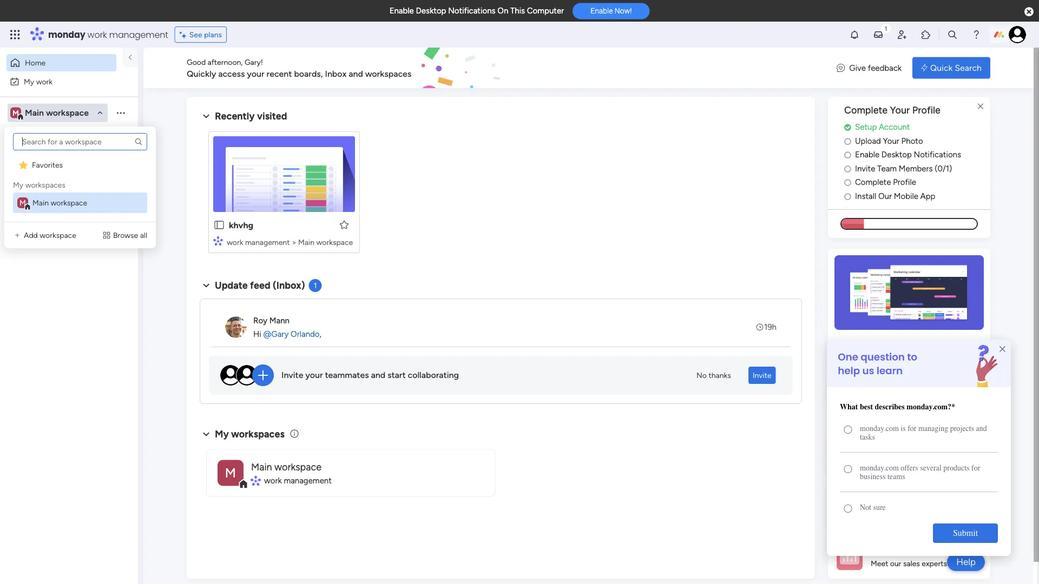 Task type: locate. For each thing, give the bounding box(es) containing it.
main up work management
[[251, 461, 272, 473]]

team
[[877, 164, 897, 173]]

0 vertical spatial notifications
[[448, 6, 496, 16]]

0 horizontal spatial service icon image
[[13, 231, 22, 240]]

notifications for enable desktop notifications on this computer
[[448, 6, 496, 16]]

0 vertical spatial workspace image
[[17, 198, 28, 208]]

notifications up (0/1)
[[914, 150, 961, 160]]

main workspace inside workspace selection 'element'
[[25, 108, 89, 118]]

2 horizontal spatial my
[[215, 429, 229, 440]]

(0/1)
[[935, 164, 952, 173]]

and right inbox
[[349, 68, 363, 79]]

my work button
[[6, 73, 116, 90]]

khvhg
[[25, 156, 46, 165], [229, 220, 253, 230]]

0 vertical spatial my
[[24, 77, 34, 86]]

and down center on the right bottom of the page
[[891, 507, 904, 517]]

my workspaces
[[13, 181, 65, 190], [215, 429, 285, 440]]

recent
[[267, 68, 292, 79]]

2 vertical spatial management
[[284, 476, 332, 486]]

circle o image inside install our mobile app link
[[844, 192, 851, 200]]

my inside button
[[24, 77, 34, 86]]

my
[[24, 77, 34, 86], [13, 181, 23, 190], [215, 429, 229, 440]]

0 vertical spatial profile
[[912, 104, 941, 116]]

contact sales element
[[828, 536, 990, 579]]

0 horizontal spatial help
[[871, 495, 887, 504]]

list box
[[11, 133, 149, 213]]

dapulse close image
[[1025, 6, 1034, 17]]

setup account
[[855, 122, 910, 132]]

1
[[314, 281, 317, 290]]

0 vertical spatial khvhg
[[25, 156, 46, 165]]

1 horizontal spatial m
[[20, 198, 26, 208]]

0 vertical spatial management
[[109, 28, 168, 41]]

m inside tree grid
[[20, 198, 26, 208]]

help center
[[871, 495, 912, 504]]

option
[[0, 151, 138, 153]]

1 vertical spatial complete
[[855, 177, 891, 187]]

workspace right add
[[40, 231, 76, 240]]

1 horizontal spatial get
[[906, 507, 917, 517]]

2 horizontal spatial and
[[891, 507, 904, 517]]

main right workspace image
[[25, 108, 44, 118]]

&
[[852, 412, 857, 422]]

templates
[[884, 353, 922, 363], [905, 377, 944, 387]]

install our mobile app
[[855, 191, 936, 201]]

workspace inside add workspace button
[[40, 231, 76, 240]]

account
[[879, 122, 910, 132]]

help center element
[[828, 484, 990, 527]]

ready-
[[835, 353, 860, 363]]

0 vertical spatial my workspaces
[[13, 181, 65, 190]]

1 horizontal spatial notifications
[[914, 150, 961, 160]]

0 horizontal spatial and
[[349, 68, 363, 79]]

help image
[[971, 29, 982, 40]]

0 horizontal spatial khvhg
[[25, 156, 46, 165]]

1 vertical spatial templates
[[905, 377, 944, 387]]

None search field
[[13, 133, 147, 150]]

circle o image
[[844, 137, 851, 145], [844, 151, 851, 159], [844, 165, 851, 173]]

get for support
[[906, 507, 917, 517]]

service icon image left add
[[13, 231, 22, 240]]

my workspaces down "favorites"
[[13, 181, 65, 190]]

learn & get inspired
[[828, 412, 906, 422]]

invite inside "button"
[[753, 371, 772, 380]]

2 service icon image from the left
[[102, 231, 111, 240]]

help left center on the right bottom of the page
[[871, 495, 887, 504]]

service icon image left browse
[[102, 231, 111, 240]]

1 horizontal spatial enable
[[591, 6, 613, 15]]

profile
[[912, 104, 941, 116], [893, 177, 916, 187]]

my down v2 star 2 image
[[13, 181, 23, 190]]

add
[[24, 231, 38, 240]]

tree grid
[[13, 155, 147, 213]]

1 vertical spatial my
[[13, 181, 23, 190]]

workspace inside main workspace element
[[51, 198, 87, 208]]

workflow
[[879, 340, 914, 350]]

workspace inside workspace selection 'element'
[[46, 108, 89, 118]]

1 vertical spatial desktop
[[882, 150, 912, 160]]

3 circle o image from the top
[[844, 165, 851, 173]]

0 horizontal spatial get
[[860, 412, 873, 422]]

see
[[189, 30, 202, 39]]

our
[[890, 559, 901, 569]]

templates inside the 'explore templates' 'button'
[[905, 377, 944, 387]]

your up account
[[890, 104, 910, 116]]

1 vertical spatial m
[[20, 198, 26, 208]]

workspace down my workspaces row at the left of the page
[[51, 198, 87, 208]]

circle o image inside invite team members (0/1) link
[[844, 165, 851, 173]]

desktop
[[416, 6, 446, 16], [882, 150, 912, 160]]

workspace down add to favorites icon
[[316, 238, 353, 247]]

see plans button
[[175, 27, 227, 43]]

help for help
[[956, 557, 976, 568]]

1 vertical spatial management
[[245, 238, 290, 247]]

0 vertical spatial desktop
[[416, 6, 446, 16]]

see plans
[[189, 30, 222, 39]]

visited
[[257, 110, 287, 122]]

main workspace for workspace icon in tree grid
[[32, 198, 87, 208]]

v2 user feedback image
[[837, 62, 845, 74]]

1 vertical spatial your
[[883, 136, 899, 146]]

circle o image inside upload your photo link
[[844, 137, 851, 145]]

2 circle o image from the top
[[844, 151, 851, 159]]

main down my workspaces row at the left of the page
[[32, 198, 49, 208]]

quick search
[[930, 63, 982, 73]]

notifications inside enable desktop notifications link
[[914, 150, 961, 160]]

0 horizontal spatial my
[[13, 181, 23, 190]]

2 vertical spatial learn
[[871, 507, 890, 517]]

tree grid containing favorites
[[13, 155, 147, 213]]

learn and get support
[[871, 507, 946, 517]]

enable for enable desktop notifications on this computer
[[389, 6, 414, 16]]

1 vertical spatial and
[[371, 370, 385, 381]]

get inside help center element
[[906, 507, 917, 517]]

workspace image
[[17, 198, 28, 208], [218, 460, 244, 486]]

notifications image
[[849, 29, 860, 40]]

main
[[25, 108, 44, 118], [32, 198, 49, 208], [298, 238, 315, 247], [251, 461, 272, 473]]

list box containing favorites
[[11, 133, 149, 213]]

0 horizontal spatial my workspaces
[[13, 181, 65, 190]]

recently
[[215, 110, 255, 122]]

1 vertical spatial circle o image
[[844, 151, 851, 159]]

0 horizontal spatial notifications
[[448, 6, 496, 16]]

notifications
[[448, 6, 496, 16], [914, 150, 961, 160]]

0 vertical spatial learn
[[828, 412, 850, 422]]

0 vertical spatial templates
[[884, 353, 922, 363]]

2 vertical spatial and
[[891, 507, 904, 517]]

main workspace for workspace image
[[25, 108, 89, 118]]

learn inside 'getting started' "element"
[[871, 455, 890, 465]]

workspaces
[[365, 68, 412, 79], [25, 181, 65, 190], [231, 429, 285, 440]]

2 vertical spatial your
[[305, 370, 323, 381]]

0 horizontal spatial m
[[12, 108, 19, 117]]

khvhg up my workspaces row at the left of the page
[[25, 156, 46, 165]]

service icon image
[[13, 231, 22, 240], [102, 231, 111, 240]]

your inside "boost your workflow in minutes with ready-made templates"
[[859, 340, 877, 350]]

circle o image
[[844, 178, 851, 187], [844, 192, 851, 200]]

1 vertical spatial get
[[906, 507, 917, 517]]

notifications left on
[[448, 6, 496, 16]]

complete inside complete profile link
[[855, 177, 891, 187]]

learn inside help center element
[[871, 507, 890, 517]]

circle o image for enable
[[844, 151, 851, 159]]

2 circle o image from the top
[[844, 192, 851, 200]]

1 horizontal spatial help
[[956, 557, 976, 568]]

1 horizontal spatial my workspaces
[[215, 429, 285, 440]]

1 horizontal spatial service icon image
[[102, 231, 111, 240]]

monday work management
[[48, 28, 168, 41]]

0 horizontal spatial invite
[[281, 370, 303, 381]]

main workspace down my workspaces row at the left of the page
[[32, 198, 87, 208]]

workspace up search in workspace field
[[46, 108, 89, 118]]

workspaces inside the good afternoon, gary! quickly access your recent boards, inbox and workspaces
[[365, 68, 412, 79]]

khvhg inside list box
[[25, 156, 46, 165]]

complete profile link
[[844, 176, 990, 189]]

teammates
[[325, 370, 369, 381]]

enable for enable now!
[[591, 6, 613, 15]]

0 vertical spatial workspaces
[[365, 68, 412, 79]]

my down home
[[24, 77, 34, 86]]

khvhg right public board image
[[229, 220, 253, 230]]

sales
[[903, 559, 920, 569]]

>
[[292, 238, 296, 247]]

0 horizontal spatial enable
[[389, 6, 414, 16]]

home
[[25, 58, 46, 67]]

enable inside 'button'
[[591, 6, 613, 15]]

1 horizontal spatial workspace image
[[218, 460, 244, 486]]

2 vertical spatial main workspace
[[251, 461, 321, 473]]

your left 'teammates'
[[305, 370, 323, 381]]

workspaces right close my workspaces image at the bottom
[[231, 429, 285, 440]]

and left start
[[371, 370, 385, 381]]

your inside the good afternoon, gary! quickly access your recent boards, inbox and workspaces
[[247, 68, 264, 79]]

1 vertical spatial learn
[[871, 455, 890, 465]]

service icon image for browse all
[[102, 231, 111, 240]]

complete up setup
[[844, 104, 888, 116]]

Search for content search field
[[13, 133, 147, 150]]

your up made
[[859, 340, 877, 350]]

complete up install
[[855, 177, 891, 187]]

templates right explore
[[905, 377, 944, 387]]

learn for learn how monday.com works
[[871, 455, 890, 465]]

get for inspired
[[860, 412, 873, 422]]

1 vertical spatial notifications
[[914, 150, 961, 160]]

help right the experts
[[956, 557, 976, 568]]

1 circle o image from the top
[[844, 178, 851, 187]]

1 vertical spatial workspaces
[[25, 181, 65, 190]]

circle o image inside complete profile link
[[844, 178, 851, 187]]

update
[[215, 280, 248, 291]]

0 vertical spatial complete
[[844, 104, 888, 116]]

learn down "help center"
[[871, 507, 890, 517]]

0 vertical spatial and
[[349, 68, 363, 79]]

complete for complete your profile
[[844, 104, 888, 116]]

1 horizontal spatial desktop
[[882, 150, 912, 160]]

0 vertical spatial get
[[860, 412, 873, 422]]

my workspaces right close my workspaces image at the bottom
[[215, 429, 285, 440]]

roy
[[253, 316, 267, 326]]

browse all button
[[98, 227, 152, 244]]

circle o image for install
[[844, 192, 851, 200]]

1 vertical spatial main workspace
[[32, 198, 87, 208]]

2 vertical spatial m
[[225, 465, 236, 481]]

1 horizontal spatial your
[[305, 370, 323, 381]]

0 horizontal spatial workspaces
[[25, 181, 65, 190]]

help inside button
[[956, 557, 976, 568]]

works
[[953, 455, 973, 465]]

app
[[920, 191, 936, 201]]

explore
[[874, 377, 903, 387]]

give feedback
[[849, 63, 902, 73]]

circle o image left complete profile
[[844, 178, 851, 187]]

main workspace up search in workspace field
[[25, 108, 89, 118]]

0 horizontal spatial workspace image
[[17, 198, 28, 208]]

your down account
[[883, 136, 899, 146]]

1 vertical spatial your
[[859, 340, 877, 350]]

your down 'gary!'
[[247, 68, 264, 79]]

2 horizontal spatial enable
[[855, 150, 880, 160]]

enable now! button
[[573, 3, 650, 19]]

templates inside "boost your workflow in minutes with ready-made templates"
[[884, 353, 922, 363]]

workspaces down "favorites"
[[25, 181, 65, 190]]

0 vertical spatial circle o image
[[844, 137, 851, 145]]

1 horizontal spatial workspaces
[[231, 429, 285, 440]]

2 horizontal spatial invite
[[855, 164, 875, 173]]

0 vertical spatial your
[[247, 68, 264, 79]]

v2 bolt switch image
[[921, 62, 928, 74]]

1 circle o image from the top
[[844, 137, 851, 145]]

close update feed (inbox) image
[[200, 279, 213, 292]]

search
[[955, 63, 982, 73]]

monday.com
[[908, 455, 952, 465]]

my inside row
[[13, 181, 23, 190]]

learn left &
[[828, 412, 850, 422]]

thanks
[[709, 371, 731, 380]]

quick
[[930, 63, 953, 73]]

1 vertical spatial circle o image
[[844, 192, 851, 200]]

0 vertical spatial main workspace
[[25, 108, 89, 118]]

service icon image for add workspace
[[13, 231, 22, 240]]

circle o image left install
[[844, 192, 851, 200]]

my right close my workspaces image at the bottom
[[215, 429, 229, 440]]

1 image
[[881, 22, 891, 34]]

help button
[[947, 554, 985, 572]]

service icon image inside browse all button
[[102, 231, 111, 240]]

0 vertical spatial m
[[12, 108, 19, 117]]

1 vertical spatial help
[[956, 557, 976, 568]]

gary orlando image
[[1009, 26, 1026, 43]]

profile up 'setup account' link
[[912, 104, 941, 116]]

your
[[890, 104, 910, 116], [883, 136, 899, 146]]

2 vertical spatial circle o image
[[844, 165, 851, 173]]

learn
[[828, 412, 850, 422], [871, 455, 890, 465], [871, 507, 890, 517]]

0 vertical spatial circle o image
[[844, 178, 851, 187]]

notifications for enable desktop notifications
[[914, 150, 961, 160]]

add to favorites image
[[339, 219, 350, 230]]

2 horizontal spatial workspaces
[[365, 68, 412, 79]]

help
[[871, 495, 887, 504], [956, 557, 976, 568]]

setup account link
[[844, 121, 990, 133]]

main workspace up work management
[[251, 461, 321, 473]]

(inbox)
[[273, 280, 305, 291]]

learn left how
[[871, 455, 890, 465]]

m inside workspace image
[[12, 108, 19, 117]]

invite for team
[[855, 164, 875, 173]]

get down center on the right bottom of the page
[[906, 507, 917, 517]]

get
[[860, 412, 873, 422], [906, 507, 917, 517]]

1 horizontal spatial khvhg
[[229, 220, 253, 230]]

inspired
[[875, 412, 906, 422]]

profile down invite team members (0/1)
[[893, 177, 916, 187]]

none search field inside list box
[[13, 133, 147, 150]]

0 horizontal spatial desktop
[[416, 6, 446, 16]]

templates down workflow
[[884, 353, 922, 363]]

main workspace inside tree grid
[[32, 198, 87, 208]]

enable
[[389, 6, 414, 16], [591, 6, 613, 15], [855, 150, 880, 160]]

0 horizontal spatial your
[[247, 68, 264, 79]]

workspaces right inbox
[[365, 68, 412, 79]]

0 vertical spatial help
[[871, 495, 887, 504]]

get right &
[[860, 412, 873, 422]]

1 horizontal spatial invite
[[753, 371, 772, 380]]

0 vertical spatial your
[[890, 104, 910, 116]]

2 vertical spatial my
[[215, 429, 229, 440]]

search everything image
[[947, 29, 958, 40]]

service icon image inside add workspace button
[[13, 231, 22, 240]]

1 horizontal spatial my
[[24, 77, 34, 86]]

1 service icon image from the left
[[13, 231, 22, 240]]

2 horizontal spatial your
[[859, 340, 877, 350]]

1 vertical spatial khvhg
[[229, 220, 253, 230]]

workspace
[[46, 108, 89, 118], [51, 198, 87, 208], [40, 231, 76, 240], [316, 238, 353, 247], [274, 461, 321, 473]]

close recently visited image
[[200, 110, 213, 123]]

circle o image inside enable desktop notifications link
[[844, 151, 851, 159]]



Task type: vqa. For each thing, say whether or not it's contained in the screenshot.
the topmost help
yes



Task type: describe. For each thing, give the bounding box(es) containing it.
monday
[[48, 28, 85, 41]]

khvhg list box
[[0, 149, 138, 316]]

inbox image
[[873, 29, 884, 40]]

check circle image
[[844, 123, 851, 131]]

boost your workflow in minutes with ready-made templates
[[835, 340, 976, 363]]

boards,
[[294, 68, 323, 79]]

invite members image
[[897, 29, 908, 40]]

workspace options image
[[115, 107, 126, 118]]

1 vertical spatial workspace image
[[218, 460, 244, 486]]

apps image
[[921, 29, 931, 40]]

workspace selection element
[[10, 106, 90, 120]]

1 vertical spatial profile
[[893, 177, 916, 187]]

templates image image
[[838, 255, 981, 330]]

experts
[[922, 559, 947, 569]]

all
[[140, 231, 147, 240]]

update feed (inbox)
[[215, 280, 305, 291]]

mobile
[[894, 191, 918, 201]]

2 vertical spatial workspaces
[[231, 429, 285, 440]]

main inside workspace selection 'element'
[[25, 108, 44, 118]]

how
[[891, 455, 906, 465]]

support
[[919, 507, 946, 517]]

complete for complete profile
[[855, 177, 891, 187]]

Search in workspace field
[[23, 130, 90, 142]]

complete profile
[[855, 177, 916, 187]]

workspace image
[[10, 107, 21, 119]]

give
[[849, 63, 866, 73]]

your for profile
[[890, 104, 910, 116]]

no
[[697, 371, 707, 380]]

m for main workspace element
[[20, 198, 26, 208]]

learn how monday.com works
[[871, 455, 973, 465]]

upload your photo
[[855, 136, 923, 146]]

dapulse x slim image
[[974, 100, 987, 113]]

our
[[878, 191, 892, 201]]

m for workspace selection 'element'
[[12, 108, 19, 117]]

invite team members (0/1)
[[855, 164, 952, 173]]

in
[[916, 340, 923, 350]]

browse all
[[113, 231, 147, 240]]

upload
[[855, 136, 881, 146]]

enable desktop notifications on this computer
[[389, 6, 564, 16]]

quick search button
[[913, 57, 990, 79]]

favorites element
[[13, 155, 147, 175]]

invite your teammates and start collaborating
[[281, 370, 459, 381]]

this
[[510, 6, 525, 16]]

on
[[498, 6, 508, 16]]

add workspace
[[24, 231, 76, 240]]

quickly
[[187, 68, 216, 79]]

invite button
[[748, 367, 776, 384]]

workspace up work management
[[274, 461, 321, 473]]

meet
[[871, 559, 888, 569]]

my workspaces inside tree grid
[[13, 181, 65, 190]]

learn for learn and get support
[[871, 507, 890, 517]]

main workspace element
[[13, 193, 147, 213]]

public board image
[[213, 219, 225, 231]]

1 horizontal spatial and
[[371, 370, 385, 381]]

help for help center
[[871, 495, 887, 504]]

search image
[[134, 137, 143, 146]]

recently visited
[[215, 110, 287, 122]]

roy mann image
[[225, 317, 247, 338]]

browse
[[113, 231, 138, 240]]

upload your photo link
[[844, 135, 990, 147]]

feedback
[[868, 63, 902, 73]]

boost
[[835, 340, 857, 350]]

photo
[[901, 136, 923, 146]]

circle o image for invite
[[844, 165, 851, 173]]

your for invite your teammates and start collaborating
[[305, 370, 323, 381]]

with
[[959, 340, 976, 350]]

minutes
[[925, 340, 957, 350]]

enable desktop notifications
[[855, 150, 961, 160]]

gary!
[[245, 57, 263, 67]]

inbox
[[325, 68, 347, 79]]

now!
[[615, 6, 632, 15]]

home button
[[6, 54, 116, 71]]

management for work management > main workspace
[[245, 238, 290, 247]]

no thanks
[[697, 371, 731, 380]]

plans
[[204, 30, 222, 39]]

management for work management
[[284, 476, 332, 486]]

members
[[899, 164, 933, 173]]

computer
[[527, 6, 564, 16]]

circle o image for complete
[[844, 178, 851, 187]]

mann
[[269, 316, 290, 326]]

explore templates button
[[835, 371, 984, 393]]

setup
[[855, 122, 877, 132]]

learn for learn & get inspired
[[828, 412, 850, 422]]

work management
[[264, 476, 332, 486]]

start
[[388, 370, 406, 381]]

invite team members (0/1) link
[[844, 163, 990, 175]]

and inside the good afternoon, gary! quickly access your recent boards, inbox and workspaces
[[349, 68, 363, 79]]

enable now!
[[591, 6, 632, 15]]

my workspaces row
[[13, 175, 65, 191]]

roy mann
[[253, 316, 290, 326]]

2 horizontal spatial m
[[225, 465, 236, 481]]

select product image
[[10, 29, 21, 40]]

center
[[889, 495, 912, 504]]

my work
[[24, 77, 53, 86]]

desktop for enable desktop notifications on this computer
[[416, 6, 446, 16]]

close my workspaces image
[[200, 428, 213, 441]]

your for boost your workflow in minutes with ready-made templates
[[859, 340, 877, 350]]

good
[[187, 57, 206, 67]]

explore templates
[[874, 377, 944, 387]]

work management > main workspace
[[227, 238, 353, 247]]

your for photo
[[883, 136, 899, 146]]

enable for enable desktop notifications
[[855, 150, 880, 160]]

work inside button
[[36, 77, 53, 86]]

made
[[860, 353, 881, 363]]

invite for your
[[281, 370, 303, 381]]

favorites
[[32, 160, 63, 170]]

workspace image inside tree grid
[[17, 198, 28, 208]]

complete your profile
[[844, 104, 941, 116]]

meet our sales experts
[[871, 559, 947, 569]]

afternoon,
[[208, 57, 243, 67]]

desktop for enable desktop notifications
[[882, 150, 912, 160]]

feed
[[250, 280, 270, 291]]

add workspace button
[[9, 227, 81, 244]]

and inside help center element
[[891, 507, 904, 517]]

good afternoon, gary! quickly access your recent boards, inbox and workspaces
[[187, 57, 412, 79]]

1 vertical spatial my workspaces
[[215, 429, 285, 440]]

v2 star 2 image
[[19, 160, 28, 170]]

workspaces inside row
[[25, 181, 65, 190]]

install
[[855, 191, 876, 201]]

getting started element
[[828, 432, 990, 475]]

main right the >
[[298, 238, 315, 247]]

circle o image for upload
[[844, 137, 851, 145]]

install our mobile app link
[[844, 190, 990, 202]]

main inside tree grid
[[32, 198, 49, 208]]

collaborating
[[408, 370, 459, 381]]



